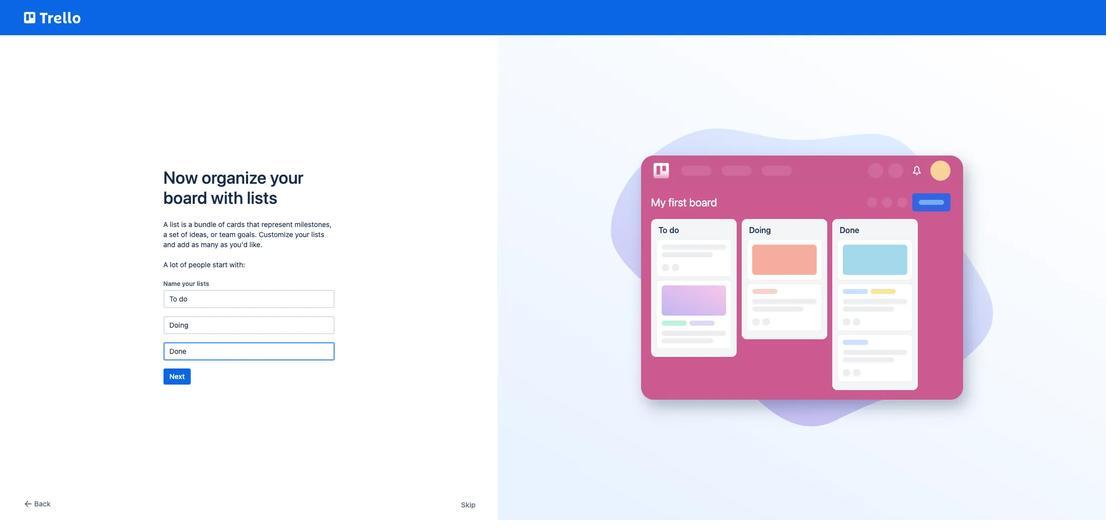 Task type: locate. For each thing, give the bounding box(es) containing it.
as
[[192, 240, 199, 248], [220, 240, 228, 248]]

0 vertical spatial trello image
[[22, 6, 83, 29]]

organize
[[202, 167, 267, 187]]

0 vertical spatial your
[[270, 167, 304, 187]]

as down the ideas,
[[192, 240, 199, 248]]

board up is
[[163, 187, 207, 207]]

of down is
[[181, 230, 188, 238]]

2 horizontal spatial lists
[[311, 230, 324, 238]]

a inside a list is a bundle of cards that represent milestones, a set of ideas, or team goals. customize your lists and add as many as you'd like.
[[163, 220, 168, 228]]

1 horizontal spatial trello image
[[651, 161, 671, 181]]

0 horizontal spatial trello image
[[22, 6, 83, 29]]

1 vertical spatial lists
[[311, 230, 324, 238]]

back button
[[22, 498, 51, 510]]

1 a from the top
[[163, 220, 168, 228]]

1 vertical spatial trello image
[[651, 161, 671, 181]]

0 vertical spatial a
[[189, 220, 192, 228]]

as down team
[[220, 240, 228, 248]]

lists down a lot of people start with: at the left
[[197, 280, 209, 287]]

a for a list is a bundle of cards that represent milestones, a set of ideas, or team goals. customize your lists and add as many as you'd like.
[[163, 220, 168, 228]]

1 horizontal spatial a
[[189, 220, 192, 228]]

1 horizontal spatial lists
[[247, 187, 278, 207]]

2 vertical spatial lists
[[197, 280, 209, 287]]

your down milestones,
[[295, 230, 310, 238]]

bundle
[[194, 220, 216, 228]]

a left set in the top of the page
[[163, 230, 167, 238]]

lists up that on the top
[[247, 187, 278, 207]]

add
[[177, 240, 190, 248]]

1 vertical spatial your
[[295, 230, 310, 238]]

1 vertical spatial of
[[181, 230, 188, 238]]

team
[[219, 230, 236, 238]]

your
[[270, 167, 304, 187], [295, 230, 310, 238], [182, 280, 195, 287]]

0 horizontal spatial as
[[192, 240, 199, 248]]

of right 'lot'
[[180, 260, 187, 269]]

of
[[218, 220, 225, 228], [181, 230, 188, 238], [180, 260, 187, 269]]

lists
[[247, 187, 278, 207], [311, 230, 324, 238], [197, 280, 209, 287]]

1 horizontal spatial as
[[220, 240, 228, 248]]

next button
[[163, 368, 191, 384]]

people
[[189, 260, 211, 269]]

a right is
[[189, 220, 192, 228]]

board right first
[[690, 196, 717, 209]]

2 vertical spatial of
[[180, 260, 187, 269]]

0 horizontal spatial board
[[163, 187, 207, 207]]

you'd
[[230, 240, 248, 248]]

1 vertical spatial a
[[163, 230, 167, 238]]

my first board
[[651, 196, 717, 209]]

customize
[[259, 230, 293, 238]]

your right name
[[182, 280, 195, 287]]

your up represent
[[270, 167, 304, 187]]

a left 'lot'
[[163, 260, 168, 269]]

0 vertical spatial a
[[163, 220, 168, 228]]

now organize your board with lists
[[163, 167, 304, 207]]

with:
[[230, 260, 245, 269]]

1 horizontal spatial board
[[690, 196, 717, 209]]

represent
[[262, 220, 293, 228]]

a
[[189, 220, 192, 228], [163, 230, 167, 238]]

done
[[840, 225, 860, 235]]

of up team
[[218, 220, 225, 228]]

and
[[163, 240, 176, 248]]

lists inside the now organize your board with lists
[[247, 187, 278, 207]]

board
[[163, 187, 207, 207], [690, 196, 717, 209]]

my
[[651, 196, 666, 209]]

milestones,
[[295, 220, 332, 228]]

0 horizontal spatial a
[[163, 230, 167, 238]]

a for a lot of people start with:
[[163, 260, 168, 269]]

lists down milestones,
[[311, 230, 324, 238]]

to
[[659, 225, 668, 235]]

a left list
[[163, 220, 168, 228]]

a
[[163, 220, 168, 228], [163, 260, 168, 269]]

skip
[[461, 501, 476, 509]]

is
[[181, 220, 187, 228]]

e.g., Doing text field
[[163, 316, 335, 334]]

your inside the now organize your board with lists
[[270, 167, 304, 187]]

2 a from the top
[[163, 260, 168, 269]]

0 vertical spatial lists
[[247, 187, 278, 207]]

trello image
[[22, 6, 83, 29], [651, 161, 671, 181]]

1 vertical spatial a
[[163, 260, 168, 269]]



Task type: vqa. For each thing, say whether or not it's contained in the screenshot.
ups inside the Button
no



Task type: describe. For each thing, give the bounding box(es) containing it.
like.
[[250, 240, 263, 248]]

or
[[211, 230, 217, 238]]

your inside a list is a bundle of cards that represent milestones, a set of ideas, or team goals. customize your lists and add as many as you'd like.
[[295, 230, 310, 238]]

doing
[[750, 225, 771, 235]]

first
[[669, 196, 687, 209]]

to do
[[659, 225, 679, 235]]

now
[[163, 167, 198, 187]]

skip button
[[461, 500, 476, 510]]

Name your lists text field
[[163, 290, 335, 308]]

list
[[170, 220, 179, 228]]

board inside the now organize your board with lists
[[163, 187, 207, 207]]

many
[[201, 240, 219, 248]]

a lot of people start with:
[[163, 260, 245, 269]]

lot
[[170, 260, 178, 269]]

0 horizontal spatial lists
[[197, 280, 209, 287]]

ideas,
[[190, 230, 209, 238]]

lists inside a list is a bundle of cards that represent milestones, a set of ideas, or team goals. customize your lists and add as many as you'd like.
[[311, 230, 324, 238]]

0 vertical spatial of
[[218, 220, 225, 228]]

goals.
[[238, 230, 257, 238]]

start
[[213, 260, 228, 269]]

name your lists
[[163, 280, 209, 287]]

with
[[211, 187, 243, 207]]

that
[[247, 220, 260, 228]]

e.g., Done text field
[[163, 342, 335, 360]]

back
[[34, 500, 51, 508]]

name
[[163, 280, 181, 287]]

2 as from the left
[[220, 240, 228, 248]]

set
[[169, 230, 179, 238]]

next
[[169, 372, 185, 380]]

do
[[670, 225, 679, 235]]

1 as from the left
[[192, 240, 199, 248]]

2 vertical spatial your
[[182, 280, 195, 287]]

a list is a bundle of cards that represent milestones, a set of ideas, or team goals. customize your lists and add as many as you'd like.
[[163, 220, 332, 248]]

cards
[[227, 220, 245, 228]]



